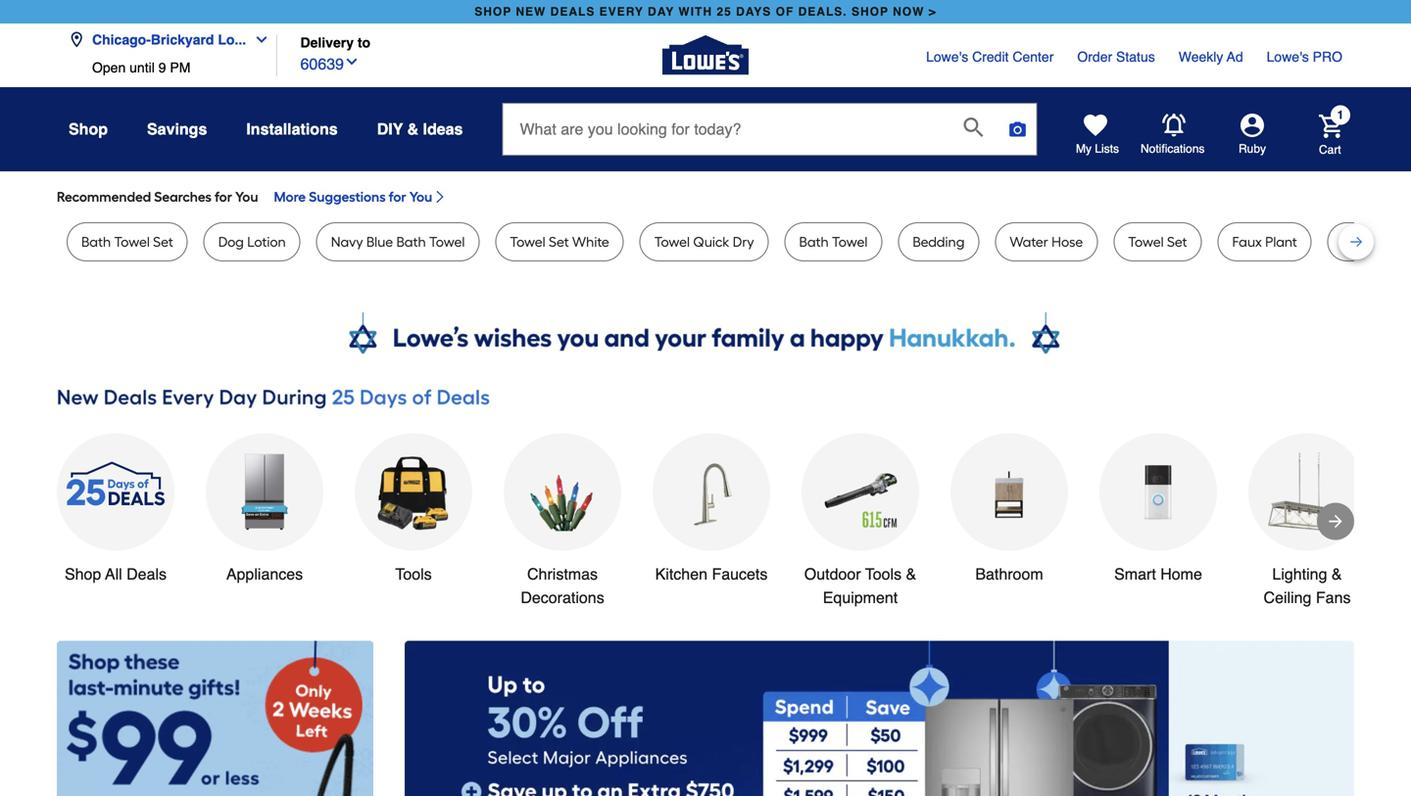 Task type: vqa. For each thing, say whether or not it's contained in the screenshot.
second "Compare" from the right
no



Task type: locate. For each thing, give the bounding box(es) containing it.
chicago-brickyard lo...
[[92, 32, 246, 48]]

bath towel
[[799, 234, 868, 250]]

shop down open at the left
[[69, 120, 108, 138]]

shop
[[69, 120, 108, 138], [65, 565, 101, 584]]

bath right dry
[[799, 234, 829, 250]]

1 hose from the left
[[1052, 234, 1083, 250]]

weekly
[[1179, 49, 1223, 65]]

6 towel from the left
[[1128, 234, 1164, 250]]

you left the more
[[235, 189, 258, 205]]

0 horizontal spatial you
[[235, 189, 258, 205]]

set
[[153, 234, 173, 250], [549, 234, 569, 250], [1167, 234, 1187, 250]]

center
[[1013, 49, 1054, 65]]

more suggestions for you link
[[274, 187, 448, 207]]

kitchen faucets image
[[672, 453, 751, 532]]

set for towel set
[[1167, 234, 1187, 250]]

equipment
[[823, 589, 898, 607]]

towel down notifications
[[1128, 234, 1164, 250]]

0 horizontal spatial water hose
[[1010, 234, 1083, 250]]

& for ideas
[[407, 120, 419, 138]]

ad
[[1227, 49, 1243, 65]]

blue
[[366, 234, 393, 250]]

shop left all
[[65, 565, 101, 584]]

2 horizontal spatial bath
[[799, 234, 829, 250]]

kitchen faucets
[[655, 565, 768, 584]]

tools up equipment
[[865, 565, 902, 584]]

christmas
[[527, 565, 598, 584]]

0 horizontal spatial for
[[215, 189, 232, 205]]

60639 button
[[300, 51, 360, 76]]

plant
[[1265, 234, 1297, 250]]

0 horizontal spatial lowe's
[[926, 49, 968, 65]]

3 bath from the left
[[799, 234, 829, 250]]

shop new deals every day with 25 days of deals. shop now >
[[475, 5, 937, 19]]

& for ceiling
[[1332, 565, 1342, 584]]

savings button
[[147, 112, 207, 147]]

lowe's credit center
[[926, 49, 1054, 65]]

0 horizontal spatial &
[[407, 120, 419, 138]]

outdoor tools & equipment button
[[802, 434, 919, 610]]

credit
[[972, 49, 1009, 65]]

shop left now
[[852, 5, 889, 19]]

towel quick dry
[[654, 234, 754, 250]]

1 horizontal spatial lowe's
[[1267, 49, 1309, 65]]

& up fans
[[1332, 565, 1342, 584]]

lowe's left pro
[[1267, 49, 1309, 65]]

1 bath from the left
[[81, 234, 111, 250]]

deals.
[[798, 5, 847, 19]]

chicago-brickyard lo... button
[[69, 20, 277, 60]]

faucets
[[712, 565, 768, 584]]

shop these last-minute gifts. $99 or less. quantities are limited and won't last. image
[[57, 641, 373, 797]]

smart home
[[1114, 565, 1202, 584]]

new deals every day during 25 days of deals image
[[57, 381, 1354, 414]]

1 horizontal spatial water hose
[[1342, 234, 1411, 250]]

1 tools from the left
[[395, 565, 432, 584]]

1 vertical spatial shop
[[65, 565, 101, 584]]

water right plant
[[1342, 234, 1381, 250]]

bath for bath towel set
[[81, 234, 111, 250]]

bath right blue
[[396, 234, 426, 250]]

lowe's
[[926, 49, 968, 65], [1267, 49, 1309, 65]]

bathroom image
[[970, 453, 1049, 532]]

lowe's pro link
[[1267, 47, 1343, 67]]

christmas decorations button
[[504, 434, 621, 610]]

1 horizontal spatial set
[[549, 234, 569, 250]]

diy
[[377, 120, 403, 138]]

lowe's home improvement cart image
[[1319, 114, 1343, 138]]

more suggestions for you
[[274, 189, 432, 205]]

Search Query text field
[[503, 104, 948, 155]]

navy blue bath towel
[[331, 234, 465, 250]]

0 horizontal spatial water
[[1010, 234, 1048, 250]]

towel set white
[[510, 234, 609, 250]]

for left chevron right image
[[389, 189, 406, 205]]

tools
[[395, 565, 432, 584], [865, 565, 902, 584]]

& inside lighting & ceiling fans
[[1332, 565, 1342, 584]]

0 horizontal spatial bath
[[81, 234, 111, 250]]

ruby
[[1239, 142, 1266, 156]]

bathroom
[[975, 565, 1043, 584]]

1 horizontal spatial tools
[[865, 565, 902, 584]]

2 horizontal spatial &
[[1332, 565, 1342, 584]]

towel left bedding
[[832, 234, 868, 250]]

you inside more suggestions for you link
[[409, 189, 432, 205]]

ideas
[[423, 120, 463, 138]]

1 set from the left
[[153, 234, 173, 250]]

open
[[92, 60, 126, 75]]

shop
[[475, 5, 512, 19], [852, 5, 889, 19]]

chevron right image
[[432, 189, 448, 205]]

tools inside button
[[395, 565, 432, 584]]

shop for shop all deals
[[65, 565, 101, 584]]

1 lowe's from the left
[[926, 49, 968, 65]]

2 bath from the left
[[396, 234, 426, 250]]

1 horizontal spatial &
[[906, 565, 916, 584]]

lowe's home improvement notification center image
[[1162, 114, 1186, 137]]

appliances
[[226, 565, 303, 584]]

0 horizontal spatial set
[[153, 234, 173, 250]]

up to 30 percent off select major appliances. plus, save up to an extra $750 on major appliances. image
[[405, 641, 1354, 797]]

2 for from the left
[[389, 189, 406, 205]]

for right searches
[[215, 189, 232, 205]]

2 horizontal spatial set
[[1167, 234, 1187, 250]]

diy & ideas
[[377, 120, 463, 138]]

shop new deals every day with 25 days of deals. shop now > link
[[471, 0, 941, 24]]

installations button
[[246, 112, 338, 147]]

you up navy blue bath towel
[[409, 189, 432, 205]]

2 tools from the left
[[865, 565, 902, 584]]

0 vertical spatial shop
[[69, 120, 108, 138]]

water
[[1010, 234, 1048, 250], [1342, 234, 1381, 250]]

towel
[[114, 234, 150, 250], [429, 234, 465, 250], [510, 234, 546, 250], [654, 234, 690, 250], [832, 234, 868, 250], [1128, 234, 1164, 250]]

3 set from the left
[[1167, 234, 1187, 250]]

towel left quick
[[654, 234, 690, 250]]

delivery
[[300, 35, 354, 50]]

towel down "recommended searches for you"
[[114, 234, 150, 250]]

2 shop from the left
[[852, 5, 889, 19]]

quick
[[693, 234, 729, 250]]

diy & ideas button
[[377, 112, 463, 147]]

lighting & ceiling fans image
[[1268, 453, 1346, 532]]

2 set from the left
[[549, 234, 569, 250]]

order status link
[[1077, 47, 1155, 67]]

0 horizontal spatial hose
[[1052, 234, 1083, 250]]

shop inside shop all deals button
[[65, 565, 101, 584]]

water right bedding
[[1010, 234, 1048, 250]]

savings
[[147, 120, 207, 138]]

location image
[[69, 32, 84, 48]]

& right diy on the left of page
[[407, 120, 419, 138]]

tools button
[[355, 434, 472, 586]]

more
[[274, 189, 306, 205]]

bath for bath towel
[[799, 234, 829, 250]]

for
[[215, 189, 232, 205], [389, 189, 406, 205]]

& inside "button"
[[407, 120, 419, 138]]

1 horizontal spatial bath
[[396, 234, 426, 250]]

you
[[235, 189, 258, 205], [409, 189, 432, 205]]

0 horizontal spatial tools
[[395, 565, 432, 584]]

1 horizontal spatial you
[[409, 189, 432, 205]]

deals
[[550, 5, 595, 19]]

1 horizontal spatial hose
[[1384, 234, 1411, 250]]

1 horizontal spatial shop
[[852, 5, 889, 19]]

navy
[[331, 234, 363, 250]]

you for recommended searches for you
[[235, 189, 258, 205]]

dry
[[733, 234, 754, 250]]

towel down chevron right image
[[429, 234, 465, 250]]

fans
[[1316, 589, 1351, 607]]

1 water from the left
[[1010, 234, 1048, 250]]

1 horizontal spatial for
[[389, 189, 406, 205]]

hose
[[1052, 234, 1083, 250], [1384, 234, 1411, 250]]

set left white
[[549, 234, 569, 250]]

lowe's left the credit at the top right of the page
[[926, 49, 968, 65]]

lists
[[1095, 142, 1119, 156]]

bath
[[81, 234, 111, 250], [396, 234, 426, 250], [799, 234, 829, 250]]

set down "recommended searches for you"
[[153, 234, 173, 250]]

my lists
[[1076, 142, 1119, 156]]

& right the outdoor
[[906, 565, 916, 584]]

bath down recommended
[[81, 234, 111, 250]]

new
[[516, 5, 546, 19]]

1 horizontal spatial water
[[1342, 234, 1381, 250]]

>
[[929, 5, 937, 19]]

2 lowe's from the left
[[1267, 49, 1309, 65]]

None search field
[[502, 103, 1037, 174]]

white
[[572, 234, 609, 250]]

1 you from the left
[[235, 189, 258, 205]]

towel set
[[1128, 234, 1187, 250]]

2 you from the left
[[409, 189, 432, 205]]

chevron down image
[[344, 54, 360, 70]]

shop all deals button
[[57, 434, 174, 586]]

christmas decorations image
[[523, 453, 602, 532]]

shop left new
[[475, 5, 512, 19]]

for for suggestions
[[389, 189, 406, 205]]

lighting
[[1272, 565, 1327, 584]]

1 for from the left
[[215, 189, 232, 205]]

set left faux
[[1167, 234, 1187, 250]]

kitchen faucets button
[[653, 434, 770, 586]]

tools down tools image
[[395, 565, 432, 584]]

0 horizontal spatial shop
[[475, 5, 512, 19]]

towel left white
[[510, 234, 546, 250]]

2 water from the left
[[1342, 234, 1381, 250]]



Task type: describe. For each thing, give the bounding box(es) containing it.
ceiling
[[1264, 589, 1312, 607]]

shop all deals
[[65, 565, 167, 584]]

tools image
[[374, 453, 453, 532]]

brickyard
[[151, 32, 214, 48]]

days
[[736, 5, 772, 19]]

4 towel from the left
[[654, 234, 690, 250]]

installations
[[246, 120, 338, 138]]

order
[[1077, 49, 1112, 65]]

lighting & ceiling fans button
[[1248, 434, 1366, 610]]

appliances image
[[225, 453, 304, 532]]

lo...
[[218, 32, 246, 48]]

bedding
[[913, 234, 965, 250]]

1 water hose from the left
[[1010, 234, 1083, 250]]

shop button
[[69, 112, 108, 147]]

ruby button
[[1205, 114, 1299, 157]]

lowe's for lowe's pro
[[1267, 49, 1309, 65]]

faux plant
[[1232, 234, 1297, 250]]

pm
[[170, 60, 190, 75]]

every
[[599, 5, 644, 19]]

of
[[776, 5, 794, 19]]

arrow right image
[[1326, 512, 1346, 532]]

now
[[893, 5, 925, 19]]

christmas decorations
[[521, 565, 604, 607]]

1 towel from the left
[[114, 234, 150, 250]]

kitchen
[[655, 565, 708, 584]]

outdoor tools & equipment image
[[821, 453, 900, 532]]

chicago-
[[92, 32, 151, 48]]

you for more suggestions for you
[[409, 189, 432, 205]]

home
[[1161, 565, 1202, 584]]

& inside outdoor tools & equipment
[[906, 565, 916, 584]]

pro
[[1313, 49, 1343, 65]]

recommended searches for you
[[57, 189, 258, 205]]

decorations
[[521, 589, 604, 607]]

2 towel from the left
[[429, 234, 465, 250]]

9
[[158, 60, 166, 75]]

1
[[1337, 108, 1344, 122]]

5 towel from the left
[[832, 234, 868, 250]]

for for searches
[[215, 189, 232, 205]]

search image
[[964, 118, 983, 137]]

faux
[[1232, 234, 1262, 250]]

notifications
[[1141, 142, 1205, 156]]

my lists link
[[1076, 114, 1119, 157]]

day
[[648, 5, 674, 19]]

until
[[129, 60, 155, 75]]

recommended
[[57, 189, 151, 205]]

3 towel from the left
[[510, 234, 546, 250]]

camera image
[[1008, 120, 1027, 139]]

dog
[[218, 234, 244, 250]]

smart home button
[[1100, 434, 1217, 586]]

dog lotion
[[218, 234, 286, 250]]

chevron down image
[[246, 32, 270, 48]]

delivery to
[[300, 35, 371, 50]]

lowe's home improvement lists image
[[1084, 114, 1107, 137]]

1 shop from the left
[[475, 5, 512, 19]]

25
[[717, 5, 732, 19]]

lotion
[[247, 234, 286, 250]]

lowe's pro
[[1267, 49, 1343, 65]]

shop for shop
[[69, 120, 108, 138]]

searches
[[154, 189, 212, 205]]

lowe's home improvement logo image
[[662, 12, 749, 98]]

appliances button
[[206, 434, 323, 586]]

with
[[679, 5, 712, 19]]

my
[[1076, 142, 1092, 156]]

recommended searches for you heading
[[57, 187, 1354, 207]]

outdoor
[[804, 565, 861, 584]]

2 water hose from the left
[[1342, 234, 1411, 250]]

bathroom button
[[951, 434, 1068, 586]]

set for towel set white
[[549, 234, 569, 250]]

status
[[1116, 49, 1155, 65]]

cart
[[1319, 143, 1341, 157]]

2 hose from the left
[[1384, 234, 1411, 250]]

weekly ad
[[1179, 49, 1243, 65]]

lighting & ceiling fans
[[1264, 565, 1351, 607]]

order status
[[1077, 49, 1155, 65]]

lowe's wishes you and your family a happy hanukkah. image
[[57, 313, 1354, 362]]

open until 9 pm
[[92, 60, 190, 75]]

lowe's for lowe's credit center
[[926, 49, 968, 65]]

all
[[105, 565, 122, 584]]

deals
[[127, 565, 167, 584]]

outdoor tools & equipment
[[804, 565, 916, 607]]

bath towel set
[[81, 234, 173, 250]]

suggestions
[[309, 189, 386, 205]]

to
[[358, 35, 371, 50]]

shop all deals image
[[57, 434, 174, 551]]

lowe's credit center link
[[926, 47, 1054, 67]]

tools inside outdoor tools & equipment
[[865, 565, 902, 584]]

weekly ad link
[[1179, 47, 1243, 67]]

60639
[[300, 55, 344, 73]]



